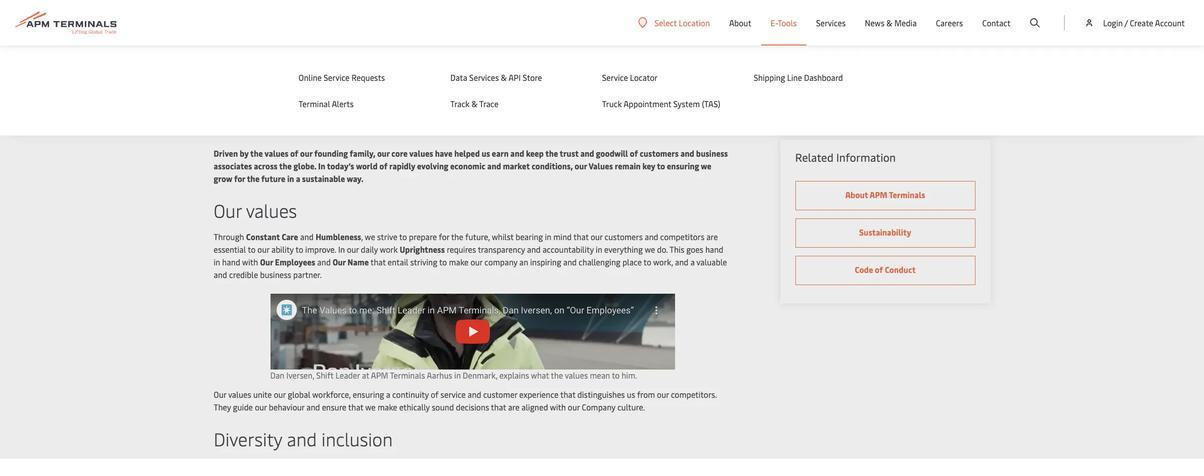 Task type: locate. For each thing, give the bounding box(es) containing it.
contact
[[983, 17, 1011, 28]]

ensuring down at
[[353, 389, 384, 400]]

0 horizontal spatial are
[[508, 402, 520, 413]]

login / create account link
[[1085, 0, 1186, 46]]

that down daily
[[371, 257, 386, 268]]

1 vertical spatial for
[[439, 231, 450, 242]]

hand down essential
[[222, 257, 240, 268]]

workforce,
[[313, 389, 351, 400]]

1 vertical spatial services
[[470, 72, 499, 83]]

locator
[[630, 72, 658, 83]]

values up evolving
[[410, 148, 433, 159]]

conditions,
[[532, 160, 573, 172]]

1 vertical spatial a
[[691, 257, 695, 268]]

related
[[796, 150, 834, 165]]

diversity
[[214, 427, 282, 451]]

1 horizontal spatial &
[[501, 72, 507, 83]]

select
[[655, 17, 677, 28]]

appointment
[[624, 98, 672, 109]]

& left api
[[501, 72, 507, 83]]

our up "globe."
[[300, 148, 313, 159]]

prepare
[[409, 231, 437, 242]]

a inside the our values unite our global workforce, ensuring a continuity of service and customer experience that distinguishes us from our competitors. they guide our behaviour and ensure that we make ethically sound decisions that are aligned with our company culture.
[[386, 389, 391, 400]]

, we strive to prepare for the future, whilst bearing in mind that our customers and competitors are essential to our ability to improve. in our daily work
[[214, 231, 718, 255]]

careers button
[[937, 0, 964, 46]]

0 vertical spatial business
[[697, 148, 728, 159]]

to left the him.
[[612, 370, 620, 381]]

shipping line dashboard
[[754, 72, 844, 83]]

0 horizontal spatial make
[[378, 402, 398, 413]]

make inside the our values unite our global workforce, ensuring a continuity of service and customer experience that distinguishes us from our competitors. they guide our behaviour and ensure that we make ethically sound decisions that are aligned with our company culture.
[[378, 402, 398, 413]]

daily
[[361, 244, 378, 255]]

with down experience
[[550, 402, 566, 413]]

that up the accountability
[[574, 231, 589, 242]]

0 vertical spatial make
[[449, 257, 469, 268]]

contact button
[[983, 0, 1011, 46]]

that inside that entail striving to make our company an inspiring and challenging place to work, and a valuable and credible business partner.
[[371, 257, 386, 268]]

business
[[697, 148, 728, 159], [260, 269, 291, 280]]

values
[[265, 148, 289, 159], [410, 148, 433, 159], [246, 198, 297, 223], [565, 370, 588, 381], [228, 389, 251, 400]]

1 vertical spatial in
[[338, 244, 345, 255]]

& left trace
[[472, 98, 478, 109]]

care
[[282, 231, 298, 242]]

select location
[[655, 17, 710, 28]]

we inside the our values unite our global workforce, ensuring a continuity of service and customer experience that distinguishes us from our competitors. they guide our behaviour and ensure that we make ethically sound decisions that are aligned with our company culture.
[[366, 402, 376, 413]]

name
[[348, 257, 369, 268]]

service locator link
[[602, 72, 734, 83]]

0 horizontal spatial business
[[260, 269, 291, 280]]

& right news
[[887, 17, 893, 28]]

make
[[449, 257, 469, 268], [378, 402, 398, 413]]

1 vertical spatial values
[[266, 82, 350, 122]]

2 horizontal spatial &
[[887, 17, 893, 28]]

values up across
[[265, 148, 289, 159]]

1 horizontal spatial in
[[338, 244, 345, 255]]

of inside the our values unite our global workforce, ensuring a continuity of service and customer experience that distinguishes us from our competitors. they guide our behaviour and ensure that we make ethically sound decisions that are aligned with our company culture.
[[431, 389, 439, 400]]

what
[[531, 370, 549, 381]]

mind
[[554, 231, 572, 242]]

1 horizontal spatial business
[[697, 148, 728, 159]]

our down requires
[[471, 257, 483, 268]]

values inside driven by the values of our founding family, our core values have helped us earn and keep the trust and goodwill of customers and business associates across the globe. in today's world of rapidly evolving economic and market conditions, our values remain key to ensuring we grow for the future in a sustainable way.
[[589, 160, 613, 172]]

a down goes
[[691, 257, 695, 268]]

0 vertical spatial customers
[[640, 148, 679, 159]]

in inside , we strive to prepare for the future, whilst bearing in mind that our customers and competitors are essential to our ability to improve. in our daily work
[[338, 244, 345, 255]]

that
[[574, 231, 589, 242], [371, 257, 386, 268], [561, 389, 576, 400], [348, 402, 364, 413], [491, 402, 506, 413]]

login
[[1104, 17, 1124, 28]]

values up guide
[[228, 389, 251, 400]]

1 horizontal spatial service
[[602, 72, 628, 83]]

1 horizontal spatial make
[[449, 257, 469, 268]]

dan
[[270, 370, 285, 381]]

constant
[[246, 231, 280, 242]]

with up credible
[[242, 257, 258, 268]]

our up they
[[214, 389, 227, 400]]

1 vertical spatial make
[[378, 402, 398, 413]]

0 horizontal spatial service
[[324, 72, 350, 83]]

and up do.
[[645, 231, 659, 242]]

across
[[254, 160, 278, 172]]

that right experience
[[561, 389, 576, 400]]

1 horizontal spatial with
[[550, 402, 566, 413]]

the right by
[[250, 148, 263, 159]]

service locator
[[602, 72, 658, 83]]

the down across
[[247, 173, 260, 184]]

through
[[214, 231, 244, 242]]

our right from
[[657, 389, 669, 400]]

for right prepare
[[439, 231, 450, 242]]

future
[[262, 173, 286, 184]]

of up "globe."
[[290, 148, 299, 159]]

our inside that entail striving to make our company an inspiring and challenging place to work, and a valuable and credible business partner.
[[471, 257, 483, 268]]

0 horizontal spatial &
[[472, 98, 478, 109]]

to right the key
[[657, 160, 666, 172]]

0 vertical spatial hand
[[706, 244, 724, 255]]

in right future on the left top of page
[[287, 173, 294, 184]]

our up through
[[214, 198, 242, 223]]

/
[[1125, 17, 1129, 28]]

home
[[236, 50, 255, 60]]

and inside requires transparency and accountability in everything we do. this goes hand in hand with
[[527, 244, 541, 255]]

founding
[[315, 148, 348, 159]]

0 horizontal spatial for
[[234, 173, 245, 184]]

customers up the key
[[640, 148, 679, 159]]

0 horizontal spatial a
[[296, 173, 300, 184]]

2 vertical spatial a
[[386, 389, 391, 400]]

1 vertical spatial customers
[[605, 231, 643, 242]]

our up behaviour
[[274, 389, 286, 400]]

0 horizontal spatial in
[[318, 160, 326, 172]]

a
[[296, 173, 300, 184], [691, 257, 695, 268], [386, 389, 391, 400]]

that inside , we strive to prepare for the future, whilst bearing in mind that our customers and competitors are essential to our ability to improve. in our daily work
[[574, 231, 589, 242]]

to down constant
[[248, 244, 256, 255]]

& inside dropdown button
[[887, 17, 893, 28]]

are down customer
[[508, 402, 520, 413]]

in up sustainable on the top of the page
[[318, 160, 326, 172]]

1 vertical spatial us
[[627, 389, 636, 400]]

1 vertical spatial ensuring
[[353, 389, 384, 400]]

future,
[[466, 231, 490, 242]]

behaviour
[[269, 402, 305, 413]]

business down employees
[[260, 269, 291, 280]]

to up employees
[[296, 244, 303, 255]]

and down bearing
[[527, 244, 541, 255]]

1 horizontal spatial for
[[439, 231, 450, 242]]

for inside driven by the values of our founding family, our core values have helped us earn and keep the trust and goodwill of customers and business associates across the globe. in today's world of rapidly evolving economic and market conditions, our values remain key to ensuring we grow for the future in a sustainable way.
[[234, 173, 245, 184]]

0 vertical spatial ensuring
[[667, 160, 700, 172]]

data services & api store
[[451, 72, 542, 83]]

and down the accountability
[[564, 257, 577, 268]]

0 vertical spatial services
[[817, 17, 846, 28]]

customer
[[484, 389, 518, 400]]

careers
[[937, 17, 964, 28]]

1 horizontal spatial hand
[[706, 244, 724, 255]]

and up decisions
[[468, 389, 482, 400]]

0 vertical spatial us
[[482, 148, 490, 159]]

driven
[[214, 148, 238, 159]]

terminal
[[299, 98, 330, 109]]

and down global
[[307, 402, 320, 413]]

our left company
[[568, 402, 580, 413]]

and down earn at left top
[[488, 160, 501, 172]]

a inside that entail striving to make our company an inspiring and challenging place to work, and a valuable and credible business partner.
[[691, 257, 695, 268]]

us up culture.
[[627, 389, 636, 400]]

services right tools
[[817, 17, 846, 28]]

ability
[[272, 244, 294, 255]]

e-
[[771, 17, 778, 28]]

2 horizontal spatial a
[[691, 257, 695, 268]]

0 vertical spatial in
[[318, 160, 326, 172]]

in up challenging on the bottom of page
[[596, 244, 603, 255]]

1 horizontal spatial us
[[627, 389, 636, 400]]

terminals
[[390, 370, 425, 381]]

customers up everything
[[605, 231, 643, 242]]

are up valuable
[[707, 231, 718, 242]]

to right strive
[[399, 231, 407, 242]]

hand up valuable
[[706, 244, 724, 255]]

to
[[657, 160, 666, 172], [399, 231, 407, 242], [248, 244, 256, 255], [296, 244, 303, 255], [440, 257, 447, 268], [644, 257, 652, 268], [612, 370, 620, 381]]

have
[[435, 148, 453, 159]]

distinguishes
[[578, 389, 625, 400]]

a down "globe."
[[296, 173, 300, 184]]

evolving
[[417, 160, 449, 172]]

and down behaviour
[[287, 427, 317, 451]]

0 vertical spatial with
[[242, 257, 258, 268]]

0 vertical spatial are
[[707, 231, 718, 242]]

2 vertical spatial values
[[589, 160, 613, 172]]

our down constant
[[258, 244, 270, 255]]

in down essential
[[214, 257, 220, 268]]

uprightness
[[400, 244, 445, 255]]

1 horizontal spatial services
[[817, 17, 846, 28]]

shipping
[[754, 72, 786, 83]]

the up conditions,
[[546, 148, 558, 159]]

service up 'truck'
[[602, 72, 628, 83]]

system
[[674, 98, 700, 109]]

valuable
[[697, 257, 728, 268]]

employees
[[275, 257, 316, 268]]

and left credible
[[214, 269, 227, 280]]

a down apm at the left of the page
[[386, 389, 391, 400]]

our down ability on the left bottom of page
[[260, 257, 273, 268]]

services right data
[[470, 72, 499, 83]]

1 service from the left
[[324, 72, 350, 83]]

in right aarhus
[[455, 370, 461, 381]]

1 horizontal spatial ensuring
[[667, 160, 700, 172]]

location
[[679, 17, 710, 28]]

for down associates
[[234, 173, 245, 184]]

the right what
[[551, 370, 563, 381]]

with
[[242, 257, 258, 268], [550, 402, 566, 413]]

work,
[[654, 257, 674, 268]]

and up market
[[511, 148, 525, 159]]

0 horizontal spatial us
[[482, 148, 490, 159]]

the up requires
[[452, 231, 464, 242]]

0 horizontal spatial with
[[242, 257, 258, 268]]

our down global home link in the top left of the page
[[214, 82, 259, 122]]

service right online
[[324, 72, 350, 83]]

0 vertical spatial &
[[887, 17, 893, 28]]

keep
[[526, 148, 544, 159]]

from
[[638, 389, 655, 400]]

1 vertical spatial are
[[508, 402, 520, 413]]

make down requires
[[449, 257, 469, 268]]

0 vertical spatial a
[[296, 173, 300, 184]]

ensuring right the key
[[667, 160, 700, 172]]

the up future on the left top of page
[[279, 160, 292, 172]]

place
[[623, 257, 642, 268]]

are
[[707, 231, 718, 242], [508, 402, 520, 413]]

1 horizontal spatial are
[[707, 231, 718, 242]]

an
[[520, 257, 529, 268]]

in left mind
[[545, 231, 552, 242]]

0 horizontal spatial ensuring
[[353, 389, 384, 400]]

we
[[701, 160, 712, 172], [365, 231, 375, 242], [645, 244, 656, 255], [366, 402, 376, 413]]

and
[[511, 148, 525, 159], [581, 148, 595, 159], [681, 148, 695, 159], [488, 160, 501, 172], [300, 231, 314, 242], [645, 231, 659, 242], [527, 244, 541, 255], [317, 257, 331, 268], [564, 257, 577, 268], [675, 257, 689, 268], [214, 269, 227, 280], [468, 389, 482, 400], [307, 402, 320, 413], [287, 427, 317, 451]]

0 horizontal spatial hand
[[222, 257, 240, 268]]

our left name
[[333, 257, 346, 268]]

with inside requires transparency and accountability in everything we do. this goes hand in hand with
[[242, 257, 258, 268]]

ensuring inside the our values unite our global workforce, ensuring a continuity of service and customer experience that distinguishes us from our competitors. they guide our behaviour and ensure that we make ethically sound decisions that are aligned with our company culture.
[[353, 389, 384, 400]]

us left earn at left top
[[482, 148, 490, 159]]

0 vertical spatial for
[[234, 173, 245, 184]]

business down (tas)
[[697, 148, 728, 159]]

make down continuity
[[378, 402, 398, 413]]

us
[[482, 148, 490, 159], [627, 389, 636, 400]]

2 vertical spatial &
[[472, 98, 478, 109]]

in down humbleness
[[338, 244, 345, 255]]

and right care
[[300, 231, 314, 242]]

2 service from the left
[[602, 72, 628, 83]]

1 vertical spatial with
[[550, 402, 566, 413]]

e-tools button
[[771, 0, 797, 46]]

0 horizontal spatial services
[[470, 72, 499, 83]]

1 horizontal spatial a
[[386, 389, 391, 400]]

sustainable
[[302, 173, 345, 184]]

our inside the our values unite our global workforce, ensuring a continuity of service and customer experience that distinguishes us from our competitors. they guide our behaviour and ensure that we make ethically sound decisions that are aligned with our company culture.
[[214, 389, 227, 400]]

key
[[643, 160, 656, 172]]

improve.
[[305, 244, 336, 255]]

our for our values
[[214, 82, 259, 122]]

&
[[887, 17, 893, 28], [501, 72, 507, 83], [472, 98, 478, 109]]

of up "sound"
[[431, 389, 439, 400]]

our for our values
[[214, 198, 242, 223]]

this
[[670, 244, 685, 255]]

1 vertical spatial business
[[260, 269, 291, 280]]

associates
[[214, 160, 252, 172]]



Task type: describe. For each thing, give the bounding box(es) containing it.
of right world
[[380, 160, 388, 172]]

ensuring inside driven by the values of our founding family, our core values have helped us earn and keep the trust and goodwill of customers and business associates across the globe. in today's world of rapidly evolving economic and market conditions, our values remain key to ensuring we grow for the future in a sustainable way.
[[667, 160, 700, 172]]

our for our values unite our global workforce, ensuring a continuity of service and customer experience that distinguishes us from our competitors. they guide our behaviour and ensure that we make ethically sound decisions that are aligned with our company culture.
[[214, 389, 227, 400]]

we inside , we strive to prepare for the future, whilst bearing in mind that our customers and competitors are essential to our ability to improve. in our daily work
[[365, 231, 375, 242]]

company
[[485, 257, 518, 268]]

guide
[[233, 402, 253, 413]]

striving
[[411, 257, 438, 268]]

news
[[866, 17, 885, 28]]

ethically
[[399, 402, 430, 413]]

credible
[[229, 269, 258, 280]]

track & trace
[[451, 98, 499, 109]]

leader
[[336, 370, 360, 381]]

they
[[214, 402, 231, 413]]

and inside , we strive to prepare for the future, whilst bearing in mind that our customers and competitors are essential to our ability to improve. in our daily work
[[645, 231, 659, 242]]

we inside requires transparency and accountability in everything we do. this goes hand in hand with
[[645, 244, 656, 255]]

login / create account
[[1104, 17, 1186, 28]]

a inside driven by the values of our founding family, our core values have helped us earn and keep the trust and goodwill of customers and business associates across the globe. in today's world of rapidly evolving economic and market conditions, our values remain key to ensuring we grow for the future in a sustainable way.
[[296, 173, 300, 184]]

to right "place"
[[644, 257, 652, 268]]

1 vertical spatial hand
[[222, 257, 240, 268]]

business inside that entail striving to make our company an inspiring and challenging place to work, and a valuable and credible business partner.
[[260, 269, 291, 280]]

and down improve. on the left bottom
[[317, 257, 331, 268]]

are inside , we strive to prepare for the future, whilst bearing in mind that our customers and competitors are essential to our ability to improve. in our daily work
[[707, 231, 718, 242]]

shift
[[316, 370, 334, 381]]

global home > our values
[[214, 50, 298, 60]]

with inside the our values unite our global workforce, ensuring a continuity of service and customer experience that distinguishes us from our competitors. they guide our behaviour and ensure that we make ethically sound decisions that are aligned with our company culture.
[[550, 402, 566, 413]]

truck
[[602, 98, 622, 109]]

our values
[[214, 82, 350, 122]]

world
[[356, 160, 378, 172]]

inclusion
[[322, 427, 393, 451]]

global
[[288, 389, 311, 400]]

data
[[451, 72, 468, 83]]

inspiring
[[531, 257, 562, 268]]

customers inside , we strive to prepare for the future, whilst bearing in mind that our customers and competitors are essential to our ability to improve. in our daily work
[[605, 231, 643, 242]]

terminal alerts
[[299, 98, 354, 109]]

values up constant
[[246, 198, 297, 223]]

transparency
[[478, 244, 525, 255]]

and right trust
[[581, 148, 595, 159]]

our for our employees and our name
[[260, 257, 273, 268]]

everything
[[605, 244, 643, 255]]

explains
[[500, 370, 530, 381]]

news & media
[[866, 17, 917, 28]]

& for media
[[887, 17, 893, 28]]

goes
[[687, 244, 704, 255]]

him.
[[622, 370, 638, 381]]

create
[[1131, 17, 1154, 28]]

make inside that entail striving to make our company an inspiring and challenging place to work, and a valuable and credible business partner.
[[449, 257, 469, 268]]

tools
[[778, 17, 797, 28]]

are inside the our values unite our global workforce, ensuring a continuity of service and customer experience that distinguishes us from our competitors. they guide our behaviour and ensure that we make ethically sound decisions that are aligned with our company culture.
[[508, 402, 520, 413]]

business inside driven by the values of our founding family, our core values have helped us earn and keep the trust and goodwill of customers and business associates across the globe. in today's world of rapidly evolving economic and market conditions, our values remain key to ensuring we grow for the future in a sustainable way.
[[697, 148, 728, 159]]

our up name
[[347, 244, 359, 255]]

shipping line dashboard link
[[754, 72, 886, 83]]

news & media button
[[866, 0, 917, 46]]

1 vertical spatial &
[[501, 72, 507, 83]]

for inside , we strive to prepare for the future, whilst bearing in mind that our customers and competitors are essential to our ability to improve. in our daily work
[[439, 231, 450, 242]]

alerts
[[332, 98, 354, 109]]

work
[[380, 244, 398, 255]]

remain
[[615, 160, 641, 172]]

0 vertical spatial values
[[277, 50, 298, 60]]

our values unite our global workforce, ensuring a continuity of service and customer experience that distinguishes us from our competitors. they guide our behaviour and ensure that we make ethically sound decisions that are aligned with our company culture.
[[214, 389, 717, 413]]

company
[[582, 402, 616, 413]]

challenging
[[579, 257, 621, 268]]

our down trust
[[575, 160, 587, 172]]

competitors.
[[671, 389, 717, 400]]

our employees and our name
[[260, 257, 369, 268]]

culture.
[[618, 402, 645, 413]]

and down this
[[675, 257, 689, 268]]

today's
[[327, 160, 354, 172]]

core
[[392, 148, 408, 159]]

store
[[523, 72, 542, 83]]

our values
[[214, 198, 297, 223]]

to right 'striving'
[[440, 257, 447, 268]]

in inside driven by the values of our founding family, our core values have helped us earn and keep the trust and goodwill of customers and business associates across the globe. in today's world of rapidly evolving economic and market conditions, our values remain key to ensuring we grow for the future in a sustainable way.
[[287, 173, 294, 184]]

trace
[[480, 98, 499, 109]]

values inside the our values unite our global workforce, ensuring a continuity of service and customer experience that distinguishes us from our competitors. they guide our behaviour and ensure that we make ethically sound decisions that are aligned with our company culture.
[[228, 389, 251, 400]]

account
[[1156, 17, 1186, 28]]

entail
[[388, 257, 409, 268]]

online service requests
[[299, 72, 385, 83]]

apm
[[371, 370, 388, 381]]

our down unite
[[255, 402, 267, 413]]

do.
[[658, 244, 668, 255]]

our right '>'
[[265, 50, 276, 60]]

data services & api store link
[[451, 72, 582, 83]]

that down customer
[[491, 402, 506, 413]]

requires transparency and accountability in everything we do. this goes hand in hand with
[[214, 244, 724, 268]]

dan iversen, shift leader at apm terminals aarhus in denmark, explains what the values mean to him.
[[270, 370, 638, 381]]

partner.
[[293, 269, 322, 280]]

>
[[259, 50, 263, 60]]

in inside , we strive to prepare for the future, whilst bearing in mind that our customers and competitors are essential to our ability to improve. in our daily work
[[545, 231, 552, 242]]

to inside driven by the values of our founding family, our core values have helped us earn and keep the trust and goodwill of customers and business associates across the globe. in today's world of rapidly evolving economic and market conditions, our values remain key to ensuring we grow for the future in a sustainable way.
[[657, 160, 666, 172]]

in inside driven by the values of our founding family, our core values have helped us earn and keep the trust and goodwill of customers and business associates across the globe. in today's world of rapidly evolving economic and market conditions, our values remain key to ensuring we grow for the future in a sustainable way.
[[318, 160, 326, 172]]

trust
[[560, 148, 579, 159]]

we inside driven by the values of our founding family, our core values have helped us earn and keep the trust and goodwill of customers and business associates across the globe. in today's world of rapidly evolving economic and market conditions, our values remain key to ensuring we grow for the future in a sustainable way.
[[701, 160, 712, 172]]

the inside , we strive to prepare for the future, whilst bearing in mind that our customers and competitors are essential to our ability to improve. in our daily work
[[452, 231, 464, 242]]

customers inside driven by the values of our founding family, our core values have helped us earn and keep the trust and goodwill of customers and business associates across the globe. in today's world of rapidly evolving economic and market conditions, our values remain key to ensuring we grow for the future in a sustainable way.
[[640, 148, 679, 159]]

about
[[730, 17, 752, 28]]

requires
[[447, 244, 476, 255]]

us inside the our values unite our global workforce, ensuring a continuity of service and customer experience that distinguishes us from our competitors. they guide our behaviour and ensure that we make ethically sound decisions that are aligned with our company culture.
[[627, 389, 636, 400]]

that right ensure
[[348, 402, 364, 413]]

& for trace
[[472, 98, 478, 109]]

accountability
[[543, 244, 594, 255]]

bearing
[[516, 231, 543, 242]]

of up remain
[[630, 148, 638, 159]]

globe.
[[294, 160, 317, 172]]

us inside driven by the values of our founding family, our core values have helped us earn and keep the trust and goodwill of customers and business associates across the globe. in today's world of rapidly evolving economic and market conditions, our values remain key to ensuring we grow for the future in a sustainable way.
[[482, 148, 490, 159]]

our left core
[[378, 148, 390, 159]]

ensure
[[322, 402, 347, 413]]

competitors
[[661, 231, 705, 242]]

whilst
[[492, 231, 514, 242]]

decisions
[[456, 402, 490, 413]]

track
[[451, 98, 470, 109]]

and down system
[[681, 148, 695, 159]]

(tas)
[[702, 98, 721, 109]]

values left mean
[[565, 370, 588, 381]]

diversity and inclusion
[[214, 427, 398, 451]]

api
[[509, 72, 521, 83]]

our up challenging on the bottom of page
[[591, 231, 603, 242]]

through constant care and humbleness
[[214, 231, 361, 242]]

sound
[[432, 402, 454, 413]]

economic
[[451, 160, 486, 172]]

helped
[[455, 148, 480, 159]]



Task type: vqa. For each thing, say whether or not it's contained in the screenshot.
Panamax
no



